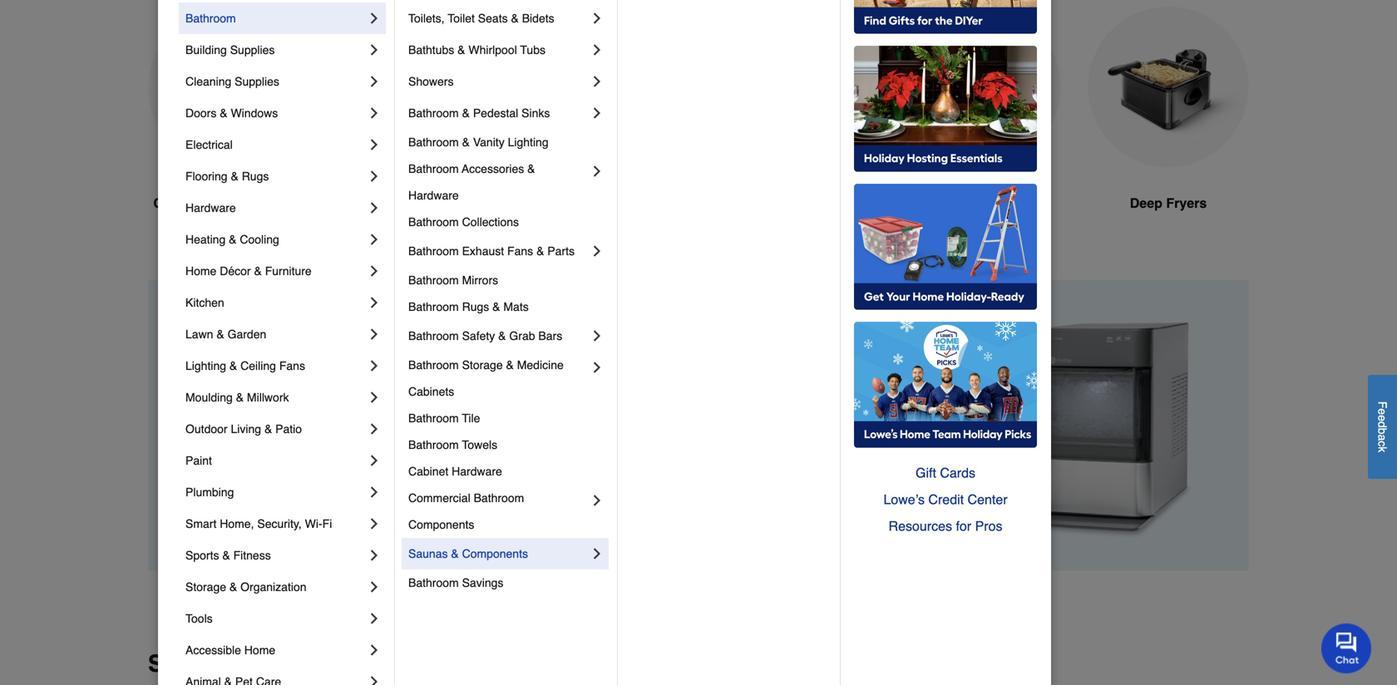 Task type: describe. For each thing, give the bounding box(es) containing it.
bathroom mirrors link
[[408, 267, 606, 294]]

commercial bathroom components link
[[408, 485, 589, 538]]

tools
[[185, 612, 213, 625]]

& left vanity
[[462, 136, 470, 149]]

savings
[[462, 576, 504, 590]]

portable
[[354, 195, 407, 211]]

deep fryers link
[[1088, 7, 1249, 253]]

commercial bathroom components
[[408, 492, 527, 531]]

k
[[1376, 447, 1389, 453]]

0 vertical spatial rugs
[[242, 170, 269, 183]]

mirrors
[[462, 274, 498, 287]]

chevron right image for bathroom
[[366, 10, 383, 27]]

chevron right image for toilets, toilet seats & bidets
[[589, 10, 606, 27]]

smart home, security, wi-fi
[[185, 517, 332, 531]]

bathroom safety & grab bars link
[[408, 320, 589, 352]]

chevron right image for bathroom safety & grab bars
[[589, 328, 606, 344]]

chevron right image for bathroom storage & medicine cabinets
[[589, 359, 606, 376]]

& inside "link"
[[264, 423, 272, 436]]

& inside bathroom storage & medicine cabinets
[[506, 358, 514, 372]]

storage inside bathroom storage & medicine cabinets
[[462, 358, 503, 372]]

bathroom safety & grab bars
[[408, 329, 562, 343]]

chevron right image for smart home, security, wi-fi
[[366, 516, 383, 532]]

bathroom savings
[[408, 576, 504, 590]]

1 horizontal spatial fans
[[507, 245, 533, 258]]

chevron right image for outdoor living & patio
[[366, 421, 383, 438]]

& right 'décor'
[[254, 264, 262, 278]]

bathroom for bathroom safety & grab bars
[[408, 329, 459, 343]]

flooring & rugs link
[[185, 161, 366, 192]]

showers
[[408, 75, 454, 88]]

vanity
[[473, 136, 505, 149]]

storage & organization link
[[185, 571, 366, 603]]

shop
[[148, 651, 206, 677]]

bathroom for bathroom towels
[[408, 438, 459, 452]]

sports & fitness link
[[185, 540, 366, 571]]

bathroom for bathroom mirrors
[[408, 274, 459, 287]]

millwork
[[247, 391, 289, 404]]

chevron right image for saunas & components
[[589, 546, 606, 562]]

chevron right image for electrical
[[366, 136, 383, 153]]

electrical link
[[185, 129, 366, 161]]

lowe's credit center link
[[854, 487, 1037, 513]]

chevron right image for flooring & rugs
[[366, 168, 383, 185]]

makers
[[433, 195, 479, 211]]

bathroom inside the commercial bathroom components
[[474, 492, 524, 505]]

1 vertical spatial storage
[[185, 581, 226, 594]]

tubs
[[520, 43, 546, 57]]

bathroom for bathroom accessories & hardware
[[408, 162, 459, 176]]

center
[[968, 492, 1008, 507]]

accessible home
[[185, 644, 275, 657]]

whirlpool
[[469, 43, 517, 57]]

outdoor
[[185, 423, 228, 436]]

home inside "home décor & furniture" link
[[185, 264, 217, 278]]

toaster ovens
[[559, 195, 650, 211]]

& left "grab"
[[498, 329, 506, 343]]

chevron right image for bathroom accessories & hardware
[[589, 163, 606, 180]]

& right the seats
[[511, 12, 519, 25]]

1 e from the top
[[1376, 408, 1389, 415]]

chevron right image for tools
[[366, 611, 383, 627]]

chat invite button image
[[1322, 623, 1372, 674]]

appliances
[[274, 651, 398, 677]]

toilets,
[[408, 12, 445, 25]]

building supplies
[[185, 43, 275, 57]]

bars
[[538, 329, 562, 343]]

organization
[[241, 581, 307, 594]]

doors
[[185, 106, 217, 120]]

a gray and stainless steel ninja air fryer. image
[[712, 7, 873, 167]]

chevron right image for sports & fitness
[[366, 547, 383, 564]]

heating & cooling link
[[185, 224, 366, 255]]

storage & organization
[[185, 581, 307, 594]]

paint link
[[185, 445, 366, 477]]

grab
[[509, 329, 535, 343]]

hardware link
[[185, 192, 366, 224]]

a silver-colored new air portable ice maker. image
[[336, 7, 497, 167]]

& left ceiling
[[230, 359, 237, 373]]

windows
[[231, 106, 278, 120]]

a black and stainless steel countertop microwave. image
[[148, 7, 309, 167]]

accessible
[[185, 644, 241, 657]]

holiday hosting essentials. image
[[854, 46, 1037, 172]]

safety
[[462, 329, 495, 343]]

a stainless steel toaster oven. image
[[524, 7, 685, 167]]

lawn & garden link
[[185, 319, 366, 350]]

tile
[[462, 412, 480, 425]]

blenders link
[[900, 7, 1061, 253]]

security,
[[257, 517, 302, 531]]

showers link
[[408, 66, 589, 97]]

toilet
[[448, 12, 475, 25]]

& right lawn
[[217, 328, 224, 341]]

resources for pros link
[[854, 513, 1037, 540]]

moulding & millwork
[[185, 391, 289, 404]]

a chefman stainless steel deep fryer. image
[[1088, 7, 1249, 167]]

toilets, toilet seats & bidets
[[408, 12, 554, 25]]

lighting & ceiling fans
[[185, 359, 305, 373]]

tools link
[[185, 603, 366, 635]]

chevron right image for storage & organization
[[366, 579, 383, 596]]

gift cards link
[[854, 460, 1037, 487]]

chevron right image for building supplies
[[366, 42, 383, 58]]

chevron right image for bathroom exhaust fans & parts
[[589, 243, 606, 260]]

mats
[[504, 300, 529, 314]]

bathroom for bathroom & pedestal sinks
[[408, 106, 459, 120]]

hardware down the towels
[[452, 465, 502, 478]]

hardware down "flooring" on the left top of page
[[185, 201, 236, 215]]

bathroom for bathroom savings
[[408, 576, 459, 590]]

shop more appliances
[[148, 651, 398, 677]]

décor
[[220, 264, 251, 278]]

get your home holiday-ready. image
[[854, 184, 1037, 310]]

home,
[[220, 517, 254, 531]]

bathroom rugs & mats link
[[408, 294, 606, 320]]

commercial
[[408, 492, 471, 505]]

bathroom for bathroom storage & medicine cabinets
[[408, 358, 459, 372]]

hardware inside bathroom accessories & hardware
[[408, 189, 459, 202]]

supplies for cleaning supplies
[[235, 75, 279, 88]]

bathroom for bathroom tile
[[408, 412, 459, 425]]

bathroom & vanity lighting
[[408, 136, 549, 149]]

& left parts
[[537, 245, 544, 258]]

bathroom for bathroom
[[185, 12, 236, 25]]

& left "millwork"
[[236, 391, 244, 404]]

sinks
[[522, 106, 550, 120]]

moulding
[[185, 391, 233, 404]]



Task type: vqa. For each thing, say whether or not it's contained in the screenshot.
the topmost Storage
yes



Task type: locate. For each thing, give the bounding box(es) containing it.
bathroom exhaust fans & parts link
[[408, 235, 589, 267]]

cleaning
[[185, 75, 231, 88]]

bathroom down ice
[[408, 215, 459, 229]]

bathroom for bathroom rugs & mats
[[408, 300, 459, 314]]

saunas & components
[[408, 547, 528, 561]]

chevron right image for home décor & furniture
[[366, 263, 383, 279]]

home down tools link
[[244, 644, 275, 657]]

0 horizontal spatial rugs
[[242, 170, 269, 183]]

chevron right image for showers
[[589, 73, 606, 90]]

chevron right image for heating & cooling
[[366, 231, 383, 248]]

lowe's home team holiday picks. image
[[854, 322, 1037, 448]]

bathroom inside bathroom tile "link"
[[408, 412, 459, 425]]

plumbing
[[185, 486, 234, 499]]

chevron right image for cleaning supplies
[[366, 73, 383, 90]]

& left patio
[[264, 423, 272, 436]]

a gray ninja blender. image
[[900, 7, 1061, 167]]

bathroom link
[[185, 2, 366, 34]]

outdoor living & patio link
[[185, 413, 366, 445]]

bathroom inside bathroom & pedestal sinks link
[[408, 106, 459, 120]]

bathroom towels link
[[408, 432, 606, 458]]

d
[[1376, 421, 1389, 428]]

bathroom tile link
[[408, 405, 606, 432]]

chevron right image for paint
[[366, 452, 383, 469]]

chevron right image for hardware
[[366, 200, 383, 216]]

lighting up the moulding
[[185, 359, 226, 373]]

storage down bathroom safety & grab bars
[[462, 358, 503, 372]]

rugs
[[242, 170, 269, 183], [462, 300, 489, 314]]

kitchen link
[[185, 287, 366, 319]]

chevron right image for bathtubs & whirlpool tubs
[[589, 42, 606, 58]]

lighting & ceiling fans link
[[185, 350, 366, 382]]

bathroom towels
[[408, 438, 498, 452]]

2 e from the top
[[1376, 415, 1389, 421]]

heating & cooling
[[185, 233, 279, 246]]

bathroom for bathroom & vanity lighting
[[408, 136, 459, 149]]

seats
[[478, 12, 508, 25]]

accessories
[[462, 162, 524, 176]]

bathroom down the cabinet hardware link
[[474, 492, 524, 505]]

& right saunas
[[451, 547, 459, 561]]

bathroom for bathroom collections
[[408, 215, 459, 229]]

chevron right image
[[589, 10, 606, 27], [366, 42, 383, 58], [589, 42, 606, 58], [589, 105, 606, 121], [366, 136, 383, 153], [589, 243, 606, 260], [366, 294, 383, 311], [366, 452, 383, 469], [366, 484, 383, 501], [589, 492, 606, 509], [366, 516, 383, 532], [589, 546, 606, 562], [366, 611, 383, 627]]

bathroom inside bathroom storage & medicine cabinets
[[408, 358, 459, 372]]

cleaning supplies link
[[185, 66, 366, 97]]

supplies for building supplies
[[230, 43, 275, 57]]

bathroom down showers
[[408, 106, 459, 120]]

building
[[185, 43, 227, 57]]

paint
[[185, 454, 212, 467]]

1 vertical spatial fans
[[279, 359, 305, 373]]

& right bathtubs
[[458, 43, 465, 57]]

bathroom inside bathroom & vanity lighting link
[[408, 136, 459, 149]]

gift
[[916, 465, 936, 481]]

chevron right image for lighting & ceiling fans
[[366, 358, 383, 374]]

advertisement region
[[148, 280, 1249, 574]]

1 vertical spatial home
[[244, 644, 275, 657]]

components for saunas & components
[[462, 547, 528, 561]]

cleaning supplies
[[185, 75, 279, 88]]

furniture
[[265, 264, 312, 278]]

chevron right image for doors & windows
[[366, 105, 383, 121]]

f
[[1376, 401, 1389, 408]]

& inside "link"
[[458, 43, 465, 57]]

smart home, security, wi-fi link
[[185, 508, 366, 540]]

0 vertical spatial components
[[408, 518, 474, 531]]

fitness
[[233, 549, 271, 562]]

1 horizontal spatial storage
[[462, 358, 503, 372]]

f e e d b a c k
[[1376, 401, 1389, 453]]

lighting
[[508, 136, 549, 149], [185, 359, 226, 373]]

home décor & furniture
[[185, 264, 312, 278]]

pros
[[975, 519, 1003, 534]]

& down sports & fitness
[[229, 581, 237, 594]]

cabinet
[[408, 465, 449, 478]]

& left cooling
[[229, 233, 237, 246]]

rugs down mirrors
[[462, 300, 489, 314]]

home up kitchen
[[185, 264, 217, 278]]

bathroom accessories & hardware link
[[408, 156, 589, 209]]

bathroom down saunas
[[408, 576, 459, 590]]

toilets, toilet seats & bidets link
[[408, 2, 589, 34]]

building supplies link
[[185, 34, 366, 66]]

saunas
[[408, 547, 448, 561]]

1 vertical spatial supplies
[[235, 75, 279, 88]]

sports
[[185, 549, 219, 562]]

bathroom inside bathroom collections link
[[408, 215, 459, 229]]

cabinet hardware link
[[408, 458, 606, 485]]

bathroom up cabinet
[[408, 438, 459, 452]]

bathroom mirrors
[[408, 274, 498, 287]]

chevron right image for plumbing
[[366, 484, 383, 501]]

resources
[[889, 519, 952, 534]]

bathroom up cabinets
[[408, 358, 459, 372]]

a
[[1376, 434, 1389, 441]]

fans right ceiling
[[279, 359, 305, 373]]

components down commercial
[[408, 518, 474, 531]]

chevron right image for accessible home
[[366, 642, 383, 659]]

lowe's
[[884, 492, 925, 507]]

bathtubs & whirlpool tubs link
[[408, 34, 589, 66]]

hardware up bathroom collections
[[408, 189, 459, 202]]

bathroom inside bathroom rugs & mats link
[[408, 300, 459, 314]]

bathtubs
[[408, 43, 454, 57]]

components
[[408, 518, 474, 531], [462, 547, 528, 561]]

f e e d b a c k button
[[1368, 375, 1397, 479]]

chevron right image for commercial bathroom components
[[589, 492, 606, 509]]

0 vertical spatial lighting
[[508, 136, 549, 149]]

bathroom inside bathroom mirrors link
[[408, 274, 459, 287]]

portable ice makers
[[354, 195, 479, 211]]

accessible home link
[[185, 635, 366, 666]]

parts
[[548, 245, 575, 258]]

storage down 'sports' in the bottom left of the page
[[185, 581, 226, 594]]

0 horizontal spatial fans
[[279, 359, 305, 373]]

bathroom up ice
[[408, 162, 459, 176]]

& left medicine in the left bottom of the page
[[506, 358, 514, 372]]

0 vertical spatial storage
[[462, 358, 503, 372]]

e up the d
[[1376, 408, 1389, 415]]

bathroom down the bathroom & pedestal sinks
[[408, 136, 459, 149]]

components up bathroom savings link
[[462, 547, 528, 561]]

1 vertical spatial rugs
[[462, 300, 489, 314]]

ceiling
[[241, 359, 276, 373]]

0 horizontal spatial storage
[[185, 581, 226, 594]]

0 vertical spatial supplies
[[230, 43, 275, 57]]

countertop
[[153, 195, 225, 211]]

gift cards
[[916, 465, 976, 481]]

& down bathroom & vanity lighting link
[[527, 162, 535, 176]]

fans
[[507, 245, 533, 258], [279, 359, 305, 373]]

lighting down sinks
[[508, 136, 549, 149]]

& right doors
[[220, 106, 228, 120]]

chevron right image for bathroom & pedestal sinks
[[589, 105, 606, 121]]

bathroom exhaust fans & parts
[[408, 245, 575, 258]]

find gifts for the diyer. image
[[854, 0, 1037, 34]]

doors & windows
[[185, 106, 278, 120]]

& left mats
[[493, 300, 500, 314]]

1 horizontal spatial rugs
[[462, 300, 489, 314]]

c
[[1376, 441, 1389, 447]]

1 vertical spatial lighting
[[185, 359, 226, 373]]

smart
[[185, 517, 217, 531]]

pedestal
[[473, 106, 518, 120]]

flooring
[[185, 170, 228, 183]]

& up 'countertop microwaves' at the left
[[231, 170, 239, 183]]

moulding & millwork link
[[185, 382, 366, 413]]

living
[[231, 423, 261, 436]]

chevron right image
[[366, 10, 383, 27], [366, 73, 383, 90], [589, 73, 606, 90], [366, 105, 383, 121], [589, 163, 606, 180], [366, 168, 383, 185], [366, 200, 383, 216], [366, 231, 383, 248], [366, 263, 383, 279], [366, 326, 383, 343], [589, 328, 606, 344], [366, 358, 383, 374], [589, 359, 606, 376], [366, 389, 383, 406], [366, 421, 383, 438], [366, 547, 383, 564], [366, 579, 383, 596], [366, 642, 383, 659], [366, 674, 383, 685]]

& inside bathroom accessories & hardware
[[527, 162, 535, 176]]

home
[[185, 264, 217, 278], [244, 644, 275, 657]]

patio
[[275, 423, 302, 436]]

exhaust
[[462, 245, 504, 258]]

heating
[[185, 233, 226, 246]]

rugs up microwaves
[[242, 170, 269, 183]]

0 vertical spatial fans
[[507, 245, 533, 258]]

bathroom inside bathroom safety & grab bars link
[[408, 329, 459, 343]]

home inside the accessible home link
[[244, 644, 275, 657]]

hardware
[[408, 189, 459, 202], [185, 201, 236, 215], [452, 465, 502, 478]]

0 vertical spatial home
[[185, 264, 217, 278]]

bathroom inside bathroom towels link
[[408, 438, 459, 452]]

e up b
[[1376, 415, 1389, 421]]

more
[[213, 651, 268, 677]]

0 horizontal spatial home
[[185, 264, 217, 278]]

1 horizontal spatial lighting
[[508, 136, 549, 149]]

home décor & furniture link
[[185, 255, 366, 287]]

supplies up cleaning supplies
[[230, 43, 275, 57]]

bathroom up the bathroom rugs & mats
[[408, 274, 459, 287]]

bathroom inside bathroom link
[[185, 12, 236, 25]]

bathroom
[[185, 12, 236, 25], [408, 106, 459, 120], [408, 136, 459, 149], [408, 162, 459, 176], [408, 215, 459, 229], [408, 245, 459, 258], [408, 274, 459, 287], [408, 300, 459, 314], [408, 329, 459, 343], [408, 358, 459, 372], [408, 412, 459, 425], [408, 438, 459, 452], [474, 492, 524, 505], [408, 576, 459, 590]]

resources for pros
[[889, 519, 1003, 534]]

1 horizontal spatial home
[[244, 644, 275, 657]]

& left pedestal
[[462, 106, 470, 120]]

& right 'sports' in the bottom left of the page
[[222, 549, 230, 562]]

bathroom inside bathroom savings link
[[408, 576, 459, 590]]

cooling
[[240, 233, 279, 246]]

garden
[[228, 328, 266, 341]]

chevron right image for lawn & garden
[[366, 326, 383, 343]]

fans down bathroom collections link
[[507, 245, 533, 258]]

1 vertical spatial components
[[462, 547, 528, 561]]

supplies up windows
[[235, 75, 279, 88]]

bathroom left safety
[[408, 329, 459, 343]]

0 horizontal spatial lighting
[[185, 359, 226, 373]]

lawn
[[185, 328, 213, 341]]

flooring & rugs
[[185, 170, 269, 183]]

bathroom down the bathroom mirrors
[[408, 300, 459, 314]]

chevron right image for moulding & millwork
[[366, 389, 383, 406]]

chevron right image for kitchen
[[366, 294, 383, 311]]

components for commercial bathroom components
[[408, 518, 474, 531]]

bathroom inside bathroom accessories & hardware
[[408, 162, 459, 176]]

bathroom down cabinets
[[408, 412, 459, 425]]

bathroom up building
[[185, 12, 236, 25]]

&
[[511, 12, 519, 25], [458, 43, 465, 57], [220, 106, 228, 120], [462, 106, 470, 120], [462, 136, 470, 149], [527, 162, 535, 176], [231, 170, 239, 183], [229, 233, 237, 246], [537, 245, 544, 258], [254, 264, 262, 278], [493, 300, 500, 314], [217, 328, 224, 341], [498, 329, 506, 343], [506, 358, 514, 372], [230, 359, 237, 373], [236, 391, 244, 404], [264, 423, 272, 436], [451, 547, 459, 561], [222, 549, 230, 562], [229, 581, 237, 594]]

outdoor living & patio
[[185, 423, 302, 436]]

bathroom for bathroom exhaust fans & parts
[[408, 245, 459, 258]]

toaster ovens link
[[524, 7, 685, 253]]

cabinets
[[408, 385, 454, 398]]

for
[[956, 519, 972, 534]]

components inside the commercial bathroom components
[[408, 518, 474, 531]]

bathroom up the bathroom mirrors
[[408, 245, 459, 258]]



